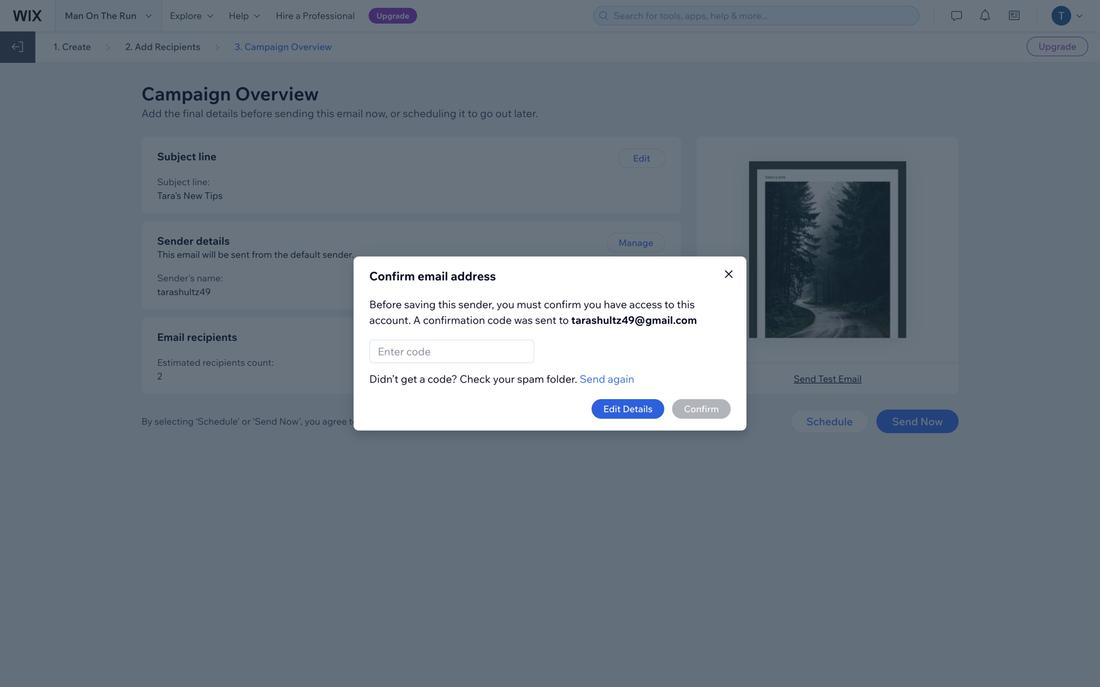Task type: vqa. For each thing, say whether or not it's contained in the screenshot.
& associated with Billing
no



Task type: describe. For each thing, give the bounding box(es) containing it.
tara's
[[157, 190, 181, 201]]

before saving this sender, you must confirm you have access to this account. a confirmation code was sent to
[[369, 298, 695, 327]]

2 horizontal spatial the
[[360, 416, 374, 427]]

by
[[141, 416, 152, 427]]

subject line: tara's new tips
[[157, 176, 223, 201]]

1.
[[53, 41, 60, 52]]

3.
[[235, 41, 242, 52]]

sender details this email will be sent from the default sender.
[[157, 234, 354, 260]]

sender's name: tarashultz49
[[157, 272, 223, 298]]

edit button
[[618, 149, 665, 168]]

2
[[157, 371, 162, 382]]

spam
[[517, 373, 544, 386]]

0 vertical spatial a
[[296, 10, 301, 21]]

edit details
[[604, 403, 653, 415]]

now',
[[279, 416, 303, 427]]

schedule button
[[791, 410, 869, 434]]

sender.
[[323, 249, 354, 260]]

tarashultz49
[[157, 286, 211, 298]]

edit for edit
[[633, 153, 650, 164]]

reply-to email:
[[419, 272, 482, 284]]

reply-
[[419, 272, 446, 284]]

final
[[183, 107, 203, 120]]

now,
[[365, 107, 388, 120]]

confirm email address
[[369, 269, 496, 284]]

email inside 'campaign overview add the final details before sending this email now, or scheduling it to go out later.'
[[337, 107, 363, 120]]

1 horizontal spatial upgrade
[[1039, 41, 1077, 52]]

line
[[198, 150, 217, 163]]

recipients for email
[[187, 331, 237, 344]]

hire
[[276, 10, 294, 21]]

estimated recipients count: 2
[[157, 357, 274, 382]]

1. create link
[[53, 41, 91, 53]]

test
[[818, 373, 836, 385]]

tips
[[205, 190, 223, 201]]

email inside the 'sender details this email will be sent from the default sender.'
[[177, 249, 200, 260]]

0 horizontal spatial send
[[580, 373, 605, 386]]

get
[[401, 373, 417, 386]]

confirm
[[369, 269, 415, 284]]

sender,
[[458, 298, 494, 311]]

code?
[[428, 373, 457, 386]]

agree
[[322, 416, 347, 427]]

'schedule'
[[196, 416, 240, 427]]

professional
[[303, 10, 355, 21]]

line:
[[192, 176, 210, 188]]

2. add recipients
[[125, 41, 200, 52]]

be
[[218, 249, 229, 260]]

0 vertical spatial overview
[[291, 41, 332, 52]]

2 vertical spatial email
[[418, 269, 448, 284]]

must
[[517, 298, 542, 311]]

didn't
[[369, 373, 399, 386]]

didn't get a code? check your spam folder. send again
[[369, 373, 634, 386]]

address
[[451, 269, 496, 284]]

0 horizontal spatial or
[[242, 416, 251, 427]]

the inside 'campaign overview add the final details before sending this email now, or scheduling it to go out later.'
[[164, 107, 180, 120]]

access
[[629, 298, 662, 311]]

send for send test email
[[794, 373, 816, 385]]

0 vertical spatial upgrade
[[377, 11, 409, 21]]

3. campaign overview link
[[235, 41, 332, 53]]

sender's
[[157, 272, 195, 284]]

folder.
[[546, 373, 577, 386]]

again
[[608, 373, 634, 386]]

confirm
[[544, 298, 581, 311]]

overview inside 'campaign overview add the final details before sending this email now, or scheduling it to go out later.'
[[235, 82, 319, 105]]

to down 'confirm' at the top of page
[[559, 314, 569, 327]]

0 horizontal spatial you
[[305, 416, 320, 427]]

email:
[[457, 272, 482, 284]]

0 vertical spatial campaign
[[245, 41, 289, 52]]

3. campaign overview
[[235, 41, 332, 52]]

man on the run
[[65, 10, 136, 21]]

email inside button
[[838, 373, 862, 385]]

schedule
[[806, 415, 853, 428]]

manage
[[619, 237, 654, 249]]

1 horizontal spatial a
[[420, 373, 425, 386]]

estimated
[[157, 357, 201, 368]]

help
[[229, 10, 249, 21]]

hire a professional
[[276, 10, 355, 21]]

'send
[[253, 416, 277, 427]]

1 horizontal spatial you
[[497, 298, 514, 311]]

send for send now
[[892, 415, 918, 428]]

Search for tools, apps, help & more... field
[[610, 7, 915, 25]]

0 vertical spatial add
[[135, 41, 153, 52]]



Task type: locate. For each thing, give the bounding box(es) containing it.
0 vertical spatial edit
[[633, 153, 650, 164]]

account.
[[369, 314, 411, 327]]

1 horizontal spatial campaign
[[245, 41, 289, 52]]

this inside 'campaign overview add the final details before sending this email now, or scheduling it to go out later.'
[[316, 107, 334, 120]]

help button
[[221, 0, 268, 31]]

email left now,
[[337, 107, 363, 120]]

the
[[164, 107, 180, 120], [274, 249, 288, 260], [360, 416, 374, 427]]

campaign right 3.
[[245, 41, 289, 52]]

1 vertical spatial campaign
[[141, 82, 231, 105]]

manage button
[[607, 233, 665, 253]]

2. add recipients link
[[125, 41, 200, 53]]

1 horizontal spatial edit
[[633, 153, 650, 164]]

recipients up estimated recipients count: 2
[[187, 331, 237, 344]]

0 horizontal spatial edit
[[604, 403, 621, 415]]

email up saving
[[418, 269, 448, 284]]

a
[[413, 314, 421, 327]]

name:
[[197, 272, 223, 284]]

subject for subject line
[[157, 150, 196, 163]]

subject inside subject line: tara's new tips
[[157, 176, 190, 188]]

send again button
[[580, 371, 634, 387]]

2.
[[125, 41, 133, 52]]

campaign inside 'campaign overview add the final details before sending this email now, or scheduling it to go out later.'
[[141, 82, 231, 105]]

scheduling
[[403, 107, 456, 120]]

0 vertical spatial email
[[337, 107, 363, 120]]

recipients inside estimated recipients count: 2
[[203, 357, 245, 368]]

before
[[369, 298, 402, 311]]

to right 'it' on the top left of page
[[468, 107, 478, 120]]

send
[[580, 373, 605, 386], [794, 373, 816, 385], [892, 415, 918, 428]]

man
[[65, 10, 84, 21]]

it
[[459, 107, 465, 120]]

campaign overview add the final details before sending this email now, or scheduling it to go out later.
[[141, 82, 538, 120]]

to left email:
[[446, 272, 455, 284]]

0 horizontal spatial this
[[316, 107, 334, 120]]

code
[[488, 314, 512, 327]]

add right '2.'
[[135, 41, 153, 52]]

selecting
[[154, 416, 194, 427]]

0 horizontal spatial a
[[296, 10, 301, 21]]

0 horizontal spatial email
[[157, 331, 185, 344]]

1 vertical spatial upgrade
[[1039, 41, 1077, 52]]

1 vertical spatial email
[[838, 373, 862, 385]]

2 horizontal spatial you
[[584, 298, 602, 311]]

or left 'send
[[242, 416, 251, 427]]

sent inside before saving this sender, you must confirm you have access to this account. a confirmation code was sent to
[[535, 314, 557, 327]]

details
[[623, 403, 653, 415]]

you right 'now','
[[305, 416, 320, 427]]

email up estimated
[[157, 331, 185, 344]]

send test email
[[794, 373, 862, 385]]

email down sender
[[177, 249, 200, 260]]

1 subject from the top
[[157, 150, 196, 163]]

1 horizontal spatial the
[[274, 249, 288, 260]]

from
[[252, 249, 272, 260]]

a right get
[[420, 373, 425, 386]]

0 vertical spatial recipients
[[187, 331, 237, 344]]

recipients
[[155, 41, 200, 52]]

send now
[[892, 415, 943, 428]]

0 vertical spatial or
[[390, 107, 400, 120]]

recipients left count: at the left bottom of the page
[[203, 357, 245, 368]]

1 vertical spatial recipients
[[203, 357, 245, 368]]

1 vertical spatial or
[[242, 416, 251, 427]]

0 vertical spatial subject
[[157, 150, 196, 163]]

sent right be
[[231, 249, 250, 260]]

add
[[135, 41, 153, 52], [141, 107, 162, 120]]

0 horizontal spatial upgrade
[[377, 11, 409, 21]]

sent inside the 'sender details this email will be sent from the default sender.'
[[231, 249, 250, 260]]

0 horizontal spatial sent
[[231, 249, 250, 260]]

tarashultz49@gmail.com
[[571, 314, 697, 327]]

hire a professional link
[[268, 0, 363, 31]]

on
[[86, 10, 99, 21]]

overview
[[291, 41, 332, 52], [235, 82, 319, 105]]

1 horizontal spatial email
[[337, 107, 363, 120]]

subject up tara's
[[157, 176, 190, 188]]

1 horizontal spatial or
[[390, 107, 400, 120]]

sending
[[275, 107, 314, 120]]

the left final on the top left
[[164, 107, 180, 120]]

1 vertical spatial upgrade button
[[1027, 37, 1088, 56]]

details up "will"
[[196, 234, 230, 248]]

email recipients
[[157, 331, 237, 344]]

by selecting 'schedule' or 'send now', you agree to the
[[141, 416, 376, 427]]

this right sending in the left of the page
[[316, 107, 334, 120]]

out
[[495, 107, 512, 120]]

2 horizontal spatial send
[[892, 415, 918, 428]]

recipients
[[187, 331, 237, 344], [203, 357, 245, 368]]

default
[[290, 249, 321, 260]]

details inside 'campaign overview add the final details before sending this email now, or scheduling it to go out later.'
[[206, 107, 238, 120]]

you left have
[[584, 298, 602, 311]]

1 vertical spatial add
[[141, 107, 162, 120]]

1 horizontal spatial email
[[838, 373, 862, 385]]

upgrade button
[[369, 8, 417, 24], [1027, 37, 1088, 56]]

count:
[[247, 357, 274, 368]]

1 vertical spatial the
[[274, 249, 288, 260]]

1 vertical spatial details
[[196, 234, 230, 248]]

later.
[[514, 107, 538, 120]]

this right "access"
[[677, 298, 695, 311]]

send left test
[[794, 373, 816, 385]]

0 vertical spatial upgrade button
[[369, 8, 417, 24]]

sent right the was
[[535, 314, 557, 327]]

2 horizontal spatial this
[[677, 298, 695, 311]]

1. create
[[53, 41, 91, 52]]

you
[[497, 298, 514, 311], [584, 298, 602, 311], [305, 416, 320, 427]]

was
[[514, 314, 533, 327]]

or right now,
[[390, 107, 400, 120]]

check
[[460, 373, 491, 386]]

edit inside 'button'
[[633, 153, 650, 164]]

1 horizontal spatial sent
[[535, 314, 557, 327]]

the right agree
[[360, 416, 374, 427]]

send now button
[[877, 410, 959, 434]]

edit inside button
[[604, 403, 621, 415]]

you up code
[[497, 298, 514, 311]]

this
[[316, 107, 334, 120], [438, 298, 456, 311], [677, 298, 695, 311]]

campaign up final on the top left
[[141, 82, 231, 105]]

upgrade
[[377, 11, 409, 21], [1039, 41, 1077, 52]]

0 vertical spatial sent
[[231, 249, 250, 260]]

add inside 'campaign overview add the final details before sending this email now, or scheduling it to go out later.'
[[141, 107, 162, 120]]

send test email button
[[794, 373, 862, 385]]

the
[[101, 10, 117, 21]]

1 horizontal spatial this
[[438, 298, 456, 311]]

1 horizontal spatial upgrade button
[[1027, 37, 1088, 56]]

recipients for estimated
[[203, 357, 245, 368]]

overview down hire a professional link
[[291, 41, 332, 52]]

Enter code field
[[374, 341, 530, 363]]

2 horizontal spatial email
[[418, 269, 448, 284]]

0 vertical spatial details
[[206, 107, 238, 120]]

add left final on the top left
[[141, 107, 162, 120]]

send left now
[[892, 415, 918, 428]]

now
[[921, 415, 943, 428]]

the inside the 'sender details this email will be sent from the default sender.'
[[274, 249, 288, 260]]

1 vertical spatial overview
[[235, 82, 319, 105]]

campaign
[[245, 41, 289, 52], [141, 82, 231, 105]]

0 vertical spatial the
[[164, 107, 180, 120]]

a right hire
[[296, 10, 301, 21]]

overview up sending in the left of the page
[[235, 82, 319, 105]]

edit for edit details
[[604, 403, 621, 415]]

1 vertical spatial email
[[177, 249, 200, 260]]

2 subject from the top
[[157, 176, 190, 188]]

confirmation
[[423, 314, 485, 327]]

go
[[480, 107, 493, 120]]

edit details button
[[592, 399, 664, 419]]

this up confirmation
[[438, 298, 456, 311]]

subject line
[[157, 150, 217, 163]]

saving
[[404, 298, 436, 311]]

email right test
[[838, 373, 862, 385]]

subject left line
[[157, 150, 196, 163]]

0 horizontal spatial upgrade button
[[369, 8, 417, 24]]

details inside the 'sender details this email will be sent from the default sender.'
[[196, 234, 230, 248]]

0 horizontal spatial campaign
[[141, 82, 231, 105]]

0 horizontal spatial the
[[164, 107, 180, 120]]

details
[[206, 107, 238, 120], [196, 234, 230, 248]]

0 vertical spatial email
[[157, 331, 185, 344]]

details right final on the top left
[[206, 107, 238, 120]]

before
[[241, 107, 272, 120]]

1 vertical spatial edit
[[604, 403, 621, 415]]

1 vertical spatial subject
[[157, 176, 190, 188]]

run
[[119, 10, 136, 21]]

or inside 'campaign overview add the final details before sending this email now, or scheduling it to go out later.'
[[390, 107, 400, 120]]

to right "access"
[[665, 298, 675, 311]]

this
[[157, 249, 175, 260]]

your
[[493, 373, 515, 386]]

have
[[604, 298, 627, 311]]

0 horizontal spatial email
[[177, 249, 200, 260]]

to
[[468, 107, 478, 120], [446, 272, 455, 284], [665, 298, 675, 311], [559, 314, 569, 327], [349, 416, 358, 427]]

to inside 'campaign overview add the final details before sending this email now, or scheduling it to go out later.'
[[468, 107, 478, 120]]

create
[[62, 41, 91, 52]]

the right from
[[274, 249, 288, 260]]

sender
[[157, 234, 194, 248]]

1 vertical spatial a
[[420, 373, 425, 386]]

send left again
[[580, 373, 605, 386]]

subject for subject line: tara's new tips
[[157, 176, 190, 188]]

1 horizontal spatial send
[[794, 373, 816, 385]]

to right agree
[[349, 416, 358, 427]]

2 vertical spatial the
[[360, 416, 374, 427]]

1 vertical spatial sent
[[535, 314, 557, 327]]

explore
[[170, 10, 202, 21]]

new
[[183, 190, 203, 201]]



